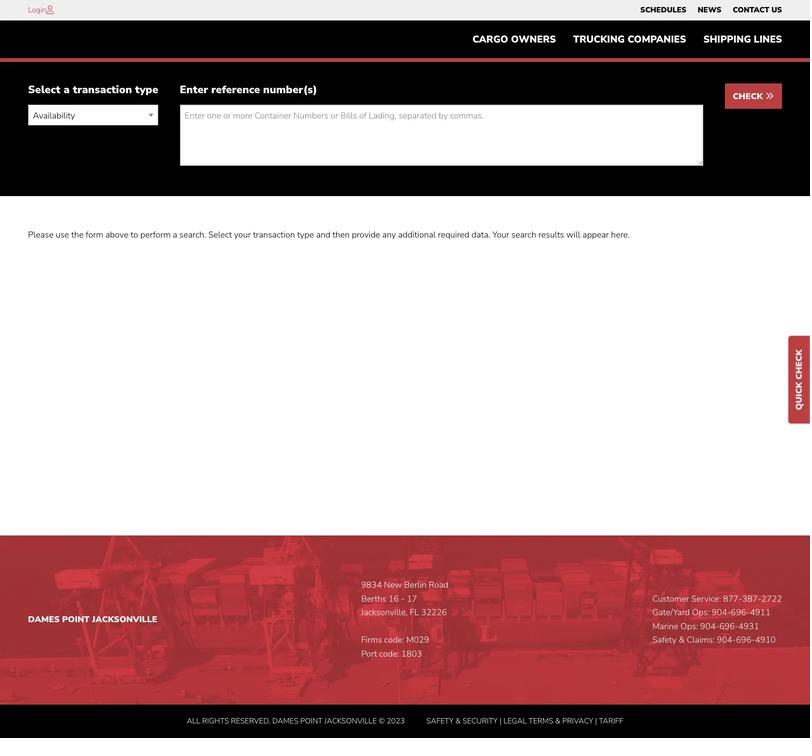 Task type: describe. For each thing, give the bounding box(es) containing it.
quick check link
[[789, 336, 811, 424]]

please
[[28, 229, 54, 241]]

menu bar containing cargo owners
[[464, 29, 792, 50]]

form
[[86, 229, 103, 241]]

provide
[[352, 229, 381, 241]]

then
[[333, 229, 350, 241]]

angle double right image
[[766, 92, 775, 100]]

Enter reference number(s) text field
[[180, 105, 704, 166]]

trucking companies link
[[565, 29, 696, 50]]

reserved.
[[231, 716, 271, 727]]

1 vertical spatial point
[[301, 716, 323, 727]]

gate/yard
[[653, 607, 691, 619]]

2 vertical spatial 696-
[[737, 635, 756, 647]]

9834
[[362, 580, 382, 592]]

1 vertical spatial dames
[[273, 716, 299, 727]]

1 horizontal spatial &
[[556, 716, 561, 727]]

-
[[402, 593, 405, 605]]

legal terms & privacy link
[[504, 716, 594, 727]]

news link
[[699, 3, 722, 18]]

1 vertical spatial check
[[794, 350, 806, 380]]

privacy
[[563, 716, 594, 727]]

4911
[[751, 607, 772, 619]]

9834 new berlin road berths 16 - 17 jacksonville, fl 32226
[[362, 580, 449, 619]]

menu bar containing schedules
[[635, 3, 789, 18]]

safety inside customer service: 877-387-2722 gate/yard ops: 904-696-4911 marine ops: 904-696-4931 safety & claims: 904-696-4910
[[653, 635, 677, 647]]

here.
[[612, 229, 631, 241]]

tariff link
[[600, 716, 624, 727]]

road
[[429, 580, 449, 592]]

new
[[384, 580, 402, 592]]

login link
[[28, 5, 46, 15]]

877-
[[724, 593, 743, 605]]

4910
[[756, 635, 777, 647]]

firms
[[362, 635, 382, 647]]

1 vertical spatial a
[[173, 229, 177, 241]]

required
[[438, 229, 470, 241]]

customer
[[653, 593, 690, 605]]

terms
[[529, 716, 554, 727]]

tariff
[[600, 716, 624, 727]]

berlin
[[405, 580, 427, 592]]

reference
[[211, 83, 260, 97]]

search
[[512, 229, 537, 241]]

will
[[567, 229, 581, 241]]

us
[[772, 5, 783, 15]]

perform
[[140, 229, 171, 241]]

check button
[[726, 84, 783, 109]]

shipping lines
[[704, 33, 783, 46]]

additional
[[399, 229, 436, 241]]

m029
[[407, 635, 430, 647]]

the
[[71, 229, 84, 241]]

owners
[[512, 33, 557, 46]]

claims:
[[688, 635, 715, 647]]

trucking companies
[[574, 33, 687, 46]]

©
[[379, 716, 385, 727]]

news
[[699, 5, 722, 15]]

16
[[389, 593, 399, 605]]

check inside button
[[734, 91, 766, 103]]

data.
[[472, 229, 491, 241]]

jacksonville,
[[362, 607, 408, 619]]

2 vertical spatial 904-
[[718, 635, 737, 647]]

quick check
[[794, 350, 806, 411]]

above
[[106, 229, 129, 241]]

customer service: 877-387-2722 gate/yard ops: 904-696-4911 marine ops: 904-696-4931 safety & claims: 904-696-4910
[[653, 593, 783, 647]]

32226
[[422, 607, 448, 619]]

your
[[234, 229, 251, 241]]

berths
[[362, 593, 387, 605]]

cargo owners link
[[464, 29, 565, 50]]

number(s)
[[263, 83, 318, 97]]

1 horizontal spatial type
[[297, 229, 314, 241]]



Task type: vqa. For each thing, say whether or not it's contained in the screenshot.
Email's Status
no



Task type: locate. For each thing, give the bounding box(es) containing it.
| left 'tariff' link
[[596, 716, 598, 727]]

0 horizontal spatial point
[[62, 614, 90, 626]]

0 horizontal spatial select
[[28, 83, 61, 97]]

1 vertical spatial 696-
[[720, 621, 739, 633]]

lines
[[755, 33, 783, 46]]

0 vertical spatial point
[[62, 614, 90, 626]]

1 vertical spatial type
[[297, 229, 314, 241]]

user image
[[46, 5, 54, 14]]

1 horizontal spatial jacksonville
[[325, 716, 377, 727]]

login
[[28, 5, 46, 15]]

code: right port in the bottom of the page
[[380, 649, 400, 661]]

1 horizontal spatial |
[[596, 716, 598, 727]]

search.
[[180, 229, 206, 241]]

type left and
[[297, 229, 314, 241]]

904- right the claims:
[[718, 635, 737, 647]]

0 vertical spatial transaction
[[73, 83, 132, 97]]

safety & security link
[[427, 716, 498, 727]]

rights
[[202, 716, 229, 727]]

1 vertical spatial transaction
[[253, 229, 295, 241]]

1 vertical spatial select
[[209, 229, 232, 241]]

shipping lines link
[[696, 29, 792, 50]]

security
[[463, 716, 498, 727]]

type
[[135, 83, 158, 97], [297, 229, 314, 241]]

marine
[[653, 621, 679, 633]]

1 vertical spatial ops:
[[681, 621, 699, 633]]

safety left security
[[427, 716, 454, 727]]

0 horizontal spatial &
[[456, 716, 461, 727]]

a
[[64, 83, 70, 97], [173, 229, 177, 241]]

companies
[[628, 33, 687, 46]]

service:
[[692, 593, 722, 605]]

dames
[[28, 614, 60, 626], [273, 716, 299, 727]]

0 horizontal spatial |
[[500, 716, 502, 727]]

use
[[56, 229, 69, 241]]

quick
[[794, 382, 806, 411]]

shipping
[[704, 33, 752, 46]]

904-
[[712, 607, 732, 619], [701, 621, 720, 633], [718, 635, 737, 647]]

1 horizontal spatial safety
[[653, 635, 677, 647]]

1803
[[402, 649, 423, 661]]

1 horizontal spatial transaction
[[253, 229, 295, 241]]

contact
[[734, 5, 770, 15]]

appear
[[583, 229, 610, 241]]

all
[[187, 716, 200, 727]]

0 vertical spatial jacksonville
[[92, 614, 158, 626]]

1 vertical spatial code:
[[380, 649, 400, 661]]

0 horizontal spatial transaction
[[73, 83, 132, 97]]

0 vertical spatial type
[[135, 83, 158, 97]]

17
[[407, 593, 418, 605]]

ops: up the claims:
[[681, 621, 699, 633]]

1 horizontal spatial point
[[301, 716, 323, 727]]

legal
[[504, 716, 527, 727]]

904- down 877- on the right of page
[[712, 607, 732, 619]]

0 horizontal spatial type
[[135, 83, 158, 97]]

0 horizontal spatial safety
[[427, 716, 454, 727]]

code:
[[385, 635, 405, 647], [380, 649, 400, 661]]

904- up the claims:
[[701, 621, 720, 633]]

& inside customer service: 877-387-2722 gate/yard ops: 904-696-4911 marine ops: 904-696-4931 safety & claims: 904-696-4910
[[679, 635, 685, 647]]

4931
[[739, 621, 760, 633]]

1 vertical spatial safety
[[427, 716, 454, 727]]

type left enter on the left of the page
[[135, 83, 158, 97]]

safety & security | legal terms & privacy | tariff
[[427, 716, 624, 727]]

0 vertical spatial dames
[[28, 614, 60, 626]]

schedules
[[641, 5, 687, 15]]

1 vertical spatial menu bar
[[464, 29, 792, 50]]

transaction
[[73, 83, 132, 97], [253, 229, 295, 241]]

1 vertical spatial 904-
[[701, 621, 720, 633]]

schedules link
[[641, 3, 687, 18]]

please use the form above to perform a search. select your transaction type and then provide any additional required data. your search results will appear here.
[[28, 229, 631, 241]]

all rights reserved. dames point jacksonville © 2023
[[187, 716, 405, 727]]

footer containing 9834 new berlin road
[[0, 536, 811, 739]]

1 horizontal spatial a
[[173, 229, 177, 241]]

1 | from the left
[[500, 716, 502, 727]]

| left legal at the right bottom of the page
[[500, 716, 502, 727]]

2 | from the left
[[596, 716, 598, 727]]

0 vertical spatial select
[[28, 83, 61, 97]]

select a transaction type
[[28, 83, 158, 97]]

menu bar
[[635, 3, 789, 18], [464, 29, 792, 50]]

1 horizontal spatial dames
[[273, 716, 299, 727]]

0 vertical spatial ops:
[[693, 607, 710, 619]]

contact us
[[734, 5, 783, 15]]

firms code:  m029 port code:  1803
[[362, 635, 430, 661]]

0 vertical spatial safety
[[653, 635, 677, 647]]

0 vertical spatial 696-
[[732, 607, 751, 619]]

cargo
[[473, 33, 509, 46]]

0 vertical spatial check
[[734, 91, 766, 103]]

0 vertical spatial 904-
[[712, 607, 732, 619]]

1 horizontal spatial select
[[209, 229, 232, 241]]

ops: down the service:
[[693, 607, 710, 619]]

& right the terms
[[556, 716, 561, 727]]

results
[[539, 229, 565, 241]]

2 horizontal spatial &
[[679, 635, 685, 647]]

2023
[[387, 716, 405, 727]]

select
[[28, 83, 61, 97], [209, 229, 232, 241]]

0 horizontal spatial jacksonville
[[92, 614, 158, 626]]

387-
[[743, 593, 762, 605]]

1 horizontal spatial check
[[794, 350, 806, 380]]

& left the claims:
[[679, 635, 685, 647]]

1 vertical spatial jacksonville
[[325, 716, 377, 727]]

|
[[500, 716, 502, 727], [596, 716, 598, 727]]

port
[[362, 649, 378, 661]]

any
[[383, 229, 396, 241]]

contact us link
[[734, 3, 783, 18]]

0 horizontal spatial dames
[[28, 614, 60, 626]]

0 horizontal spatial a
[[64, 83, 70, 97]]

2722
[[762, 593, 783, 605]]

your
[[493, 229, 510, 241]]

0 horizontal spatial check
[[734, 91, 766, 103]]

code: up '1803'
[[385, 635, 405, 647]]

fl
[[410, 607, 419, 619]]

enter reference number(s)
[[180, 83, 318, 97]]

enter
[[180, 83, 208, 97]]

0 vertical spatial code:
[[385, 635, 405, 647]]

to
[[131, 229, 138, 241]]

& left security
[[456, 716, 461, 727]]

ops:
[[693, 607, 710, 619], [681, 621, 699, 633]]

trucking
[[574, 33, 626, 46]]

cargo owners
[[473, 33, 557, 46]]

dames point jacksonville
[[28, 614, 158, 626]]

jacksonville
[[92, 614, 158, 626], [325, 716, 377, 727]]

0 vertical spatial a
[[64, 83, 70, 97]]

menu bar down schedules link
[[464, 29, 792, 50]]

menu bar up shipping
[[635, 3, 789, 18]]

0 vertical spatial menu bar
[[635, 3, 789, 18]]

safety
[[653, 635, 677, 647], [427, 716, 454, 727]]

safety down marine
[[653, 635, 677, 647]]

footer
[[0, 536, 811, 739]]

and
[[316, 229, 331, 241]]

point
[[62, 614, 90, 626], [301, 716, 323, 727]]



